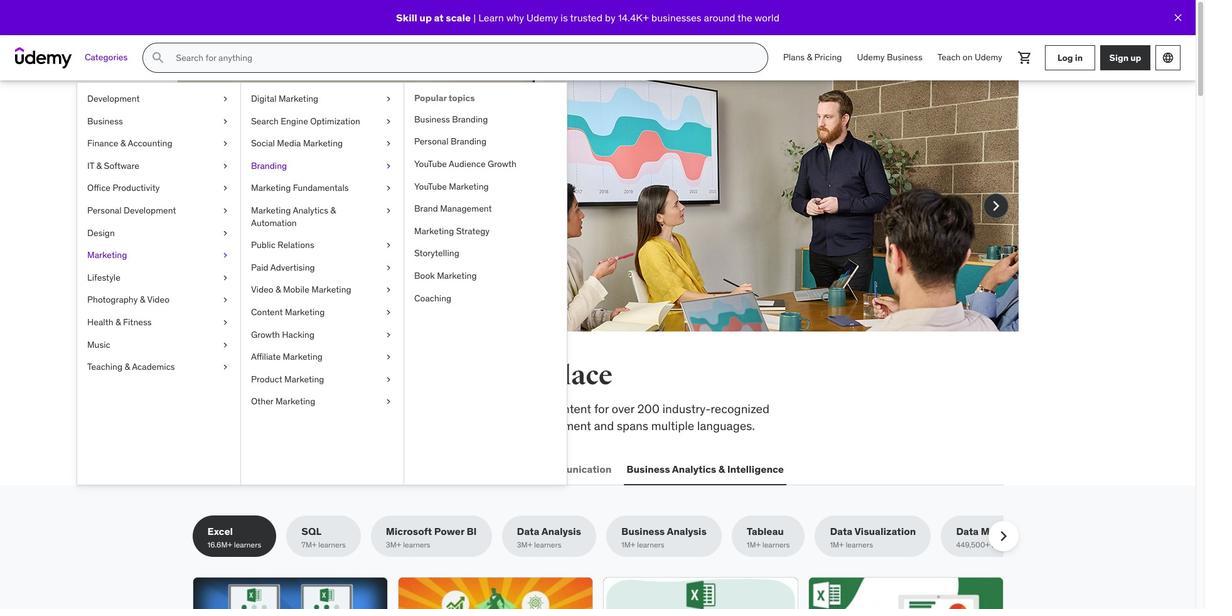 Task type: vqa. For each thing, say whether or not it's contained in the screenshot.
choose on the top left of the page
yes



Task type: locate. For each thing, give the bounding box(es) containing it.
other marketing
[[251, 396, 315, 407]]

business for business analytics & intelligence
[[627, 462, 670, 475]]

businesses
[[652, 11, 702, 24]]

7 learners from the left
[[846, 540, 873, 550]]

business.
[[304, 208, 355, 223]]

2 horizontal spatial 1m+
[[830, 540, 844, 550]]

0 horizontal spatial analytics
[[293, 205, 328, 216]]

1 vertical spatial branding
[[451, 136, 487, 147]]

spans
[[617, 418, 649, 433]]

xsmall image inside the health & fitness link
[[220, 316, 230, 329]]

1 horizontal spatial why
[[506, 11, 524, 24]]

learners inside data analysis 3m+ learners
[[534, 540, 562, 550]]

1 vertical spatial personal
[[87, 205, 122, 216]]

intelligence
[[727, 462, 784, 475]]

1m+ for data visualization
[[830, 540, 844, 550]]

analytics down the multiple
[[672, 462, 716, 475]]

xsmall image for business
[[220, 115, 230, 128]]

0 horizontal spatial the
[[234, 360, 274, 392]]

personal for personal development
[[87, 205, 122, 216]]

1 horizontal spatial analysis
[[667, 525, 707, 538]]

|
[[473, 11, 476, 24]]

analysis inside business analysis 1m+ learners
[[667, 525, 707, 538]]

xsmall image for office productivity
[[220, 182, 230, 195]]

xsmall image inside office productivity link
[[220, 182, 230, 195]]

0 horizontal spatial growth
[[251, 329, 280, 340]]

relations
[[278, 239, 314, 251]]

0 vertical spatial in
[[1075, 52, 1083, 63]]

4 learners from the left
[[534, 540, 562, 550]]

1 horizontal spatial to
[[443, 191, 454, 207]]

search engine optimization link
[[241, 110, 404, 133]]

xsmall image inside music 'link'
[[220, 339, 230, 351]]

music
[[87, 339, 110, 350]]

personal
[[414, 136, 449, 147], [87, 205, 122, 216]]

3 learners from the left
[[403, 540, 431, 550]]

why inside build ready-for- anything teams see why leading organizations choose to learn with udemy business.
[[261, 191, 282, 207]]

1 3m+ from the left
[[386, 540, 401, 550]]

& inside marketing analytics & automation
[[331, 205, 336, 216]]

branding down topics
[[452, 114, 488, 125]]

0 horizontal spatial video
[[147, 294, 170, 305]]

0 vertical spatial personal
[[414, 136, 449, 147]]

xsmall image for search engine optimization
[[384, 115, 394, 128]]

1 horizontal spatial in
[[1075, 52, 1083, 63]]

0 vertical spatial the
[[738, 11, 753, 24]]

over
[[612, 401, 635, 416]]

development inside development link
[[87, 93, 140, 104]]

personal inside branding element
[[414, 136, 449, 147]]

teaching & academics link
[[77, 356, 240, 378]]

to inside build ready-for- anything teams see why leading organizations choose to learn with udemy business.
[[443, 191, 454, 207]]

xsmall image for music
[[220, 339, 230, 351]]

to left learn
[[443, 191, 454, 207]]

marketing
[[279, 93, 318, 104], [303, 138, 343, 149], [449, 181, 489, 192], [251, 182, 291, 194], [251, 205, 291, 216], [414, 225, 454, 237], [87, 249, 127, 261], [437, 270, 477, 281], [312, 284, 351, 295], [285, 306, 325, 318], [283, 351, 323, 362], [284, 373, 324, 385], [276, 396, 315, 407]]

xsmall image for video & mobile marketing
[[384, 284, 394, 296]]

xsmall image inside growth hacking link
[[384, 329, 394, 341]]

1m+ inside business analysis 1m+ learners
[[622, 540, 635, 550]]

development
[[87, 93, 140, 104], [124, 205, 176, 216], [219, 462, 283, 475]]

to
[[443, 191, 454, 207], [369, 401, 380, 416]]

up for skill
[[420, 11, 432, 24]]

1 horizontal spatial analytics
[[672, 462, 716, 475]]

to up supports
[[369, 401, 380, 416]]

affiliate marketing link
[[241, 346, 404, 368]]

data left visualization
[[830, 525, 853, 538]]

next image
[[986, 196, 1006, 216]]

supports
[[330, 418, 377, 433]]

development down office productivity link
[[124, 205, 176, 216]]

social media marketing link
[[241, 133, 404, 155]]

0 horizontal spatial to
[[369, 401, 380, 416]]

demo
[[295, 243, 322, 255]]

marketing strategy
[[414, 225, 490, 237]]

learners inside data visualization 1m+ learners
[[846, 540, 873, 550]]

&
[[807, 52, 813, 63], [120, 138, 126, 149], [96, 160, 102, 171], [331, 205, 336, 216], [276, 284, 281, 295], [140, 294, 145, 305], [115, 316, 121, 328], [125, 361, 130, 372], [719, 462, 725, 475]]

1 vertical spatial youtube
[[414, 181, 447, 192]]

xsmall image inside development link
[[220, 93, 230, 105]]

youtube up brand
[[414, 181, 447, 192]]

video down lifestyle link
[[147, 294, 170, 305]]

xsmall image inside business link
[[220, 115, 230, 128]]

management
[[440, 203, 492, 214]]

1 vertical spatial to
[[369, 401, 380, 416]]

3 data from the left
[[956, 525, 979, 538]]

2 learners from the left
[[318, 540, 346, 550]]

book
[[414, 270, 435, 281]]

business branding link
[[404, 108, 567, 131]]

xsmall image for content marketing
[[384, 306, 394, 319]]

ready-
[[296, 135, 361, 161]]

xsmall image for marketing analytics & automation
[[384, 205, 394, 217]]

development for web
[[219, 462, 283, 475]]

to inside covering critical workplace skills to technical topics, including prep content for over 200 industry-recognized certifications, our catalog supports well-rounded professional development and spans multiple languages.
[[369, 401, 380, 416]]

xsmall image inside digital marketing link
[[384, 93, 394, 105]]

xsmall image
[[220, 93, 230, 105], [384, 93, 394, 105], [220, 115, 230, 128], [384, 115, 394, 128], [220, 138, 230, 150], [384, 138, 394, 150], [220, 160, 230, 172], [220, 182, 230, 195], [220, 205, 230, 217], [384, 239, 394, 252], [384, 262, 394, 274], [384, 284, 394, 296], [384, 306, 394, 319], [220, 339, 230, 351], [384, 351, 394, 363]]

it & software link
[[77, 155, 240, 177]]

xsmall image for affiliate marketing
[[384, 351, 394, 363]]

& left intelligence
[[719, 462, 725, 475]]

xsmall image inside search engine optimization link
[[384, 115, 394, 128]]

14.4k+
[[618, 11, 649, 24]]

book marketing link
[[404, 265, 567, 287]]

& for academics
[[125, 361, 130, 372]]

why
[[506, 11, 524, 24], [261, 191, 282, 207]]

2 vertical spatial development
[[219, 462, 283, 475]]

& up fitness
[[140, 294, 145, 305]]

organizations
[[327, 191, 399, 207]]

development right web
[[219, 462, 283, 475]]

xsmall image inside the other marketing link
[[384, 396, 394, 408]]

1m+ for business analysis
[[622, 540, 635, 550]]

personal down business branding
[[414, 136, 449, 147]]

Search for anything text field
[[173, 47, 753, 68]]

youtube for youtube marketing
[[414, 181, 447, 192]]

anything
[[238, 160, 327, 186]]

teaching
[[87, 361, 122, 372]]

0 vertical spatial up
[[420, 11, 432, 24]]

0 horizontal spatial 3m+
[[386, 540, 401, 550]]

3m+ inside microsoft power bi 3m+ learners
[[386, 540, 401, 550]]

xsmall image inside marketing fundamentals link
[[384, 182, 394, 195]]

growth hacking link
[[241, 324, 404, 346]]

affiliate
[[251, 351, 281, 362]]

1 vertical spatial skills
[[339, 401, 366, 416]]

analytics down fundamentals
[[293, 205, 328, 216]]

business inside button
[[627, 462, 670, 475]]

why up automation
[[261, 191, 282, 207]]

& right 'finance'
[[120, 138, 126, 149]]

1 vertical spatial development
[[124, 205, 176, 216]]

marketing inside "link"
[[303, 138, 343, 149]]

up right sign
[[1131, 52, 1142, 63]]

xsmall image
[[384, 160, 394, 172], [384, 182, 394, 195], [384, 205, 394, 217], [220, 227, 230, 239], [220, 249, 230, 262], [220, 272, 230, 284], [220, 294, 230, 306], [220, 316, 230, 329], [384, 329, 394, 341], [220, 361, 230, 373], [384, 373, 394, 386], [384, 396, 394, 408]]

software
[[104, 160, 139, 171]]

youtube for youtube audience growth
[[414, 158, 447, 170]]

skills
[[279, 360, 347, 392], [339, 401, 366, 416]]

the up other
[[234, 360, 274, 392]]

1 horizontal spatial the
[[738, 11, 753, 24]]

video down the paid
[[251, 284, 273, 295]]

xsmall image inside public relations link
[[384, 239, 394, 252]]

1 data from the left
[[517, 525, 540, 538]]

data inside data visualization 1m+ learners
[[830, 525, 853, 538]]

analytics inside button
[[672, 462, 716, 475]]

search engine optimization
[[251, 115, 360, 127]]

photography
[[87, 294, 138, 305]]

0 horizontal spatial up
[[420, 11, 432, 24]]

& for pricing
[[807, 52, 813, 63]]

xsmall image inside personal development link
[[220, 205, 230, 217]]

web
[[195, 462, 217, 475]]

1 1m+ from the left
[[622, 540, 635, 550]]

plans & pricing link
[[776, 43, 850, 73]]

xsmall image inside product marketing link
[[384, 373, 394, 386]]

xsmall image inside branding link
[[384, 160, 394, 172]]

branding down social
[[251, 160, 287, 171]]

1 horizontal spatial growth
[[488, 158, 517, 170]]

1 vertical spatial why
[[261, 191, 282, 207]]

0 vertical spatial growth
[[488, 158, 517, 170]]

recognized
[[711, 401, 770, 416]]

xsmall image for lifestyle
[[220, 272, 230, 284]]

business
[[887, 52, 923, 63], [414, 114, 450, 125], [87, 115, 123, 127], [627, 462, 670, 475], [622, 525, 665, 538]]

topic filters element
[[192, 516, 1041, 557]]

industry-
[[663, 401, 711, 416]]

in right log
[[1075, 52, 1083, 63]]

1 vertical spatial analytics
[[672, 462, 716, 475]]

branding up audience
[[451, 136, 487, 147]]

xsmall image inside teaching & academics link
[[220, 361, 230, 373]]

0 horizontal spatial analysis
[[542, 525, 581, 538]]

data inside data modeling 449,500+ learners
[[956, 525, 979, 538]]

the left world
[[738, 11, 753, 24]]

public relations link
[[241, 234, 404, 257]]

growth down the personal branding link
[[488, 158, 517, 170]]

xsmall image inside the video & mobile marketing link
[[384, 284, 394, 296]]

youtube audience growth
[[414, 158, 517, 170]]

youtube marketing link
[[404, 176, 567, 198]]

xsmall image for design
[[220, 227, 230, 239]]

2 horizontal spatial data
[[956, 525, 979, 538]]

branding
[[452, 114, 488, 125], [451, 136, 487, 147], [251, 160, 287, 171]]

hacking
[[282, 329, 315, 340]]

udemy down leading at the top left of the page
[[263, 208, 301, 223]]

xsmall image inside social media marketing "link"
[[384, 138, 394, 150]]

xsmall image inside photography & video link
[[220, 294, 230, 306]]

0 horizontal spatial 1m+
[[622, 540, 635, 550]]

request a demo link
[[238, 234, 330, 264]]

on
[[963, 52, 973, 63]]

& for fitness
[[115, 316, 121, 328]]

udemy
[[527, 11, 558, 24], [857, 52, 885, 63], [975, 52, 1003, 63], [263, 208, 301, 223]]

16.6m+
[[208, 540, 232, 550]]

0 vertical spatial why
[[506, 11, 524, 24]]

business branding
[[414, 114, 488, 125]]

6 learners from the left
[[763, 540, 790, 550]]

xsmall image inside marketing analytics & automation link
[[384, 205, 394, 217]]

next image
[[994, 526, 1014, 546]]

engine
[[281, 115, 308, 127]]

0 vertical spatial to
[[443, 191, 454, 207]]

business for business
[[87, 115, 123, 127]]

xsmall image for product marketing
[[384, 373, 394, 386]]

xsmall image for it & software
[[220, 160, 230, 172]]

0 vertical spatial analytics
[[293, 205, 328, 216]]

0 vertical spatial development
[[87, 93, 140, 104]]

health & fitness
[[87, 316, 152, 328]]

1 horizontal spatial up
[[1131, 52, 1142, 63]]

popular
[[414, 92, 447, 104]]

analysis for data analysis
[[542, 525, 581, 538]]

mobile
[[283, 284, 309, 295]]

optimization
[[310, 115, 360, 127]]

0 vertical spatial branding
[[452, 114, 488, 125]]

business inside business analysis 1m+ learners
[[622, 525, 665, 538]]

& right plans
[[807, 52, 813, 63]]

& right the it
[[96, 160, 102, 171]]

teach
[[938, 52, 961, 63]]

business for business branding
[[414, 114, 450, 125]]

lifestyle link
[[77, 267, 240, 289]]

0 horizontal spatial personal
[[87, 205, 122, 216]]

learners inside the sql 7m+ learners
[[318, 540, 346, 550]]

up
[[420, 11, 432, 24], [1131, 52, 1142, 63]]

1m+ inside data visualization 1m+ learners
[[830, 540, 844, 550]]

& for video
[[140, 294, 145, 305]]

xsmall image inside paid advertising 'link'
[[384, 262, 394, 274]]

0 horizontal spatial in
[[467, 360, 492, 392]]

data up 449,500+
[[956, 525, 979, 538]]

& left mobile
[[276, 284, 281, 295]]

visualization
[[855, 525, 916, 538]]

excel
[[208, 525, 233, 538]]

xsmall image inside finance & accounting link
[[220, 138, 230, 150]]

1 analysis from the left
[[542, 525, 581, 538]]

2 data from the left
[[830, 525, 853, 538]]

1 vertical spatial up
[[1131, 52, 1142, 63]]

analytics inside marketing analytics & automation
[[293, 205, 328, 216]]

tableau
[[747, 525, 784, 538]]

development for personal
[[124, 205, 176, 216]]

in up including
[[467, 360, 492, 392]]

modeling
[[981, 525, 1026, 538]]

topics
[[449, 92, 475, 104]]

1 learners from the left
[[234, 540, 261, 550]]

development inside personal development link
[[124, 205, 176, 216]]

catalog
[[288, 418, 327, 433]]

xsmall image inside the content marketing link
[[384, 306, 394, 319]]

why right learn at the left top of the page
[[506, 11, 524, 24]]

3 1m+ from the left
[[830, 540, 844, 550]]

8 learners from the left
[[992, 540, 1019, 550]]

growth up affiliate
[[251, 329, 280, 340]]

branding link
[[241, 155, 404, 177]]

request
[[245, 243, 285, 255]]

tableau 1m+ learners
[[747, 525, 790, 550]]

0 horizontal spatial data
[[517, 525, 540, 538]]

for
[[594, 401, 609, 416]]

data right bi
[[517, 525, 540, 538]]

development inside web development button
[[219, 462, 283, 475]]

plans
[[783, 52, 805, 63]]

1m+ inside tableau 1m+ learners
[[747, 540, 761, 550]]

business inside branding element
[[414, 114, 450, 125]]

content marketing link
[[241, 301, 404, 324]]

business analytics & intelligence button
[[624, 454, 787, 484]]

1 youtube from the top
[[414, 158, 447, 170]]

2 1m+ from the left
[[747, 540, 761, 550]]

up left at
[[420, 11, 432, 24]]

1m+
[[622, 540, 635, 550], [747, 540, 761, 550], [830, 540, 844, 550]]

paid advertising
[[251, 262, 315, 273]]

xsmall image inside lifestyle link
[[220, 272, 230, 284]]

personal up design
[[87, 205, 122, 216]]

xsmall image inside design link
[[220, 227, 230, 239]]

xsmall image inside affiliate marketing link
[[384, 351, 394, 363]]

youtube audience growth link
[[404, 153, 567, 176]]

prep
[[523, 401, 548, 416]]

5 learners from the left
[[637, 540, 665, 550]]

growth
[[488, 158, 517, 170], [251, 329, 280, 340]]

branding for business branding
[[452, 114, 488, 125]]

& inside button
[[719, 462, 725, 475]]

xsmall image inside it & software link
[[220, 160, 230, 172]]

2 vertical spatial branding
[[251, 160, 287, 171]]

analysis inside data analysis 3m+ learners
[[542, 525, 581, 538]]

1 horizontal spatial personal
[[414, 136, 449, 147]]

categories
[[85, 52, 128, 63]]

development down categories dropdown button
[[87, 93, 140, 104]]

& right teaching
[[125, 361, 130, 372]]

youtube down personal branding
[[414, 158, 447, 170]]

data inside data analysis 3m+ learners
[[517, 525, 540, 538]]

449,500+
[[956, 540, 990, 550]]

design link
[[77, 222, 240, 244]]

1 horizontal spatial data
[[830, 525, 853, 538]]

xsmall image inside marketing link
[[220, 249, 230, 262]]

office productivity link
[[77, 177, 240, 200]]

1 horizontal spatial video
[[251, 284, 273, 295]]

personal development link
[[77, 200, 240, 222]]

0 vertical spatial youtube
[[414, 158, 447, 170]]

udemy left is
[[527, 11, 558, 24]]

& down marketing fundamentals link on the top left
[[331, 205, 336, 216]]

0 horizontal spatial why
[[261, 191, 282, 207]]

& right health
[[115, 316, 121, 328]]

2 3m+ from the left
[[517, 540, 532, 550]]

1 horizontal spatial 1m+
[[747, 540, 761, 550]]

2 analysis from the left
[[667, 525, 707, 538]]

& for software
[[96, 160, 102, 171]]

1 horizontal spatial 3m+
[[517, 540, 532, 550]]

2 youtube from the top
[[414, 181, 447, 192]]



Task type: describe. For each thing, give the bounding box(es) containing it.
200
[[638, 401, 660, 416]]

xsmall image for branding
[[384, 160, 394, 172]]

xsmall image for marketing fundamentals
[[384, 182, 394, 195]]

product marketing link
[[241, 368, 404, 391]]

growth inside branding element
[[488, 158, 517, 170]]

is
[[561, 11, 568, 24]]

carousel element
[[177, 80, 1019, 362]]

branding for personal branding
[[451, 136, 487, 147]]

xsmall image for digital marketing
[[384, 93, 394, 105]]

communication button
[[533, 454, 614, 484]]

technical
[[382, 401, 431, 416]]

teach on udemy
[[938, 52, 1003, 63]]

choose
[[402, 191, 440, 207]]

1 vertical spatial the
[[234, 360, 274, 392]]

1 vertical spatial in
[[467, 360, 492, 392]]

paid
[[251, 262, 268, 273]]

xsmall image for marketing
[[220, 249, 230, 262]]

xsmall image for teaching & academics
[[220, 361, 230, 373]]

analytics for business
[[672, 462, 716, 475]]

workplace
[[282, 401, 336, 416]]

microsoft power bi 3m+ learners
[[386, 525, 477, 550]]

learners inside data modeling 449,500+ learners
[[992, 540, 1019, 550]]

xsmall image for photography & video
[[220, 294, 230, 306]]

analysis for business analysis
[[667, 525, 707, 538]]

0 vertical spatial skills
[[279, 360, 347, 392]]

web development
[[195, 462, 283, 475]]

7m+
[[302, 540, 317, 550]]

learners inside microsoft power bi 3m+ learners
[[403, 540, 431, 550]]

marketing fundamentals link
[[241, 177, 404, 200]]

excel 16.6m+ learners
[[208, 525, 261, 550]]

udemy business link
[[850, 43, 930, 73]]

xsmall image for other marketing
[[384, 396, 394, 408]]

analytics for marketing
[[293, 205, 328, 216]]

social media marketing
[[251, 138, 343, 149]]

place
[[547, 360, 613, 392]]

accounting
[[128, 138, 172, 149]]

xsmall image for public relations
[[384, 239, 394, 252]]

log in
[[1058, 52, 1083, 63]]

finance & accounting link
[[77, 133, 240, 155]]

scale
[[446, 11, 471, 24]]

fitness
[[123, 316, 152, 328]]

productivity
[[113, 182, 160, 194]]

udemy inside build ready-for- anything teams see why leading organizations choose to learn with udemy business.
[[263, 208, 301, 223]]

close image
[[1172, 11, 1185, 24]]

social
[[251, 138, 275, 149]]

teams
[[331, 160, 392, 186]]

learn
[[457, 191, 483, 207]]

xsmall image for finance & accounting
[[220, 138, 230, 150]]

power
[[434, 525, 465, 538]]

business analytics & intelligence
[[627, 462, 784, 475]]

sql 7m+ learners
[[302, 525, 346, 550]]

xsmall image for growth hacking
[[384, 329, 394, 341]]

leadership
[[389, 462, 442, 475]]

development
[[522, 418, 591, 433]]

brand management
[[414, 203, 492, 214]]

finance
[[87, 138, 118, 149]]

office
[[87, 182, 111, 194]]

data analysis 3m+ learners
[[517, 525, 581, 550]]

personal branding link
[[404, 131, 567, 153]]

categories button
[[77, 43, 135, 73]]

brand
[[414, 203, 438, 214]]

marketing analytics & automation
[[251, 205, 336, 228]]

data visualization 1m+ learners
[[830, 525, 916, 550]]

media
[[277, 138, 301, 149]]

it
[[87, 160, 94, 171]]

certifications,
[[192, 418, 265, 433]]

multiple
[[651, 418, 695, 433]]

why for scale
[[506, 11, 524, 24]]

design
[[87, 227, 115, 238]]

with
[[238, 208, 260, 223]]

development link
[[77, 88, 240, 110]]

need
[[402, 360, 463, 392]]

plans & pricing
[[783, 52, 842, 63]]

bi
[[467, 525, 477, 538]]

digital
[[251, 93, 277, 104]]

marketing analytics & automation link
[[241, 200, 404, 234]]

around
[[704, 11, 736, 24]]

product marketing
[[251, 373, 324, 385]]

automation
[[251, 217, 297, 228]]

digital marketing
[[251, 93, 318, 104]]

sql
[[302, 525, 322, 538]]

marketing fundamentals
[[251, 182, 349, 194]]

and
[[594, 418, 614, 433]]

see
[[238, 191, 258, 207]]

business for business analysis 1m+ learners
[[622, 525, 665, 538]]

xsmall image for social media marketing
[[384, 138, 394, 150]]

office productivity
[[87, 182, 160, 194]]

marketing inside marketing analytics & automation
[[251, 205, 291, 216]]

submit search image
[[151, 50, 166, 65]]

youtube marketing
[[414, 181, 489, 192]]

branding element
[[404, 83, 567, 485]]

1 vertical spatial growth
[[251, 329, 280, 340]]

xsmall image for development
[[220, 93, 230, 105]]

data modeling 449,500+ learners
[[956, 525, 1026, 550]]

choose a language image
[[1162, 51, 1175, 64]]

content
[[550, 401, 592, 416]]

udemy right on
[[975, 52, 1003, 63]]

content
[[251, 306, 283, 318]]

marketing link
[[77, 244, 240, 267]]

teaching & academics
[[87, 361, 175, 372]]

product
[[251, 373, 282, 385]]

topics,
[[433, 401, 469, 416]]

& for mobile
[[276, 284, 281, 295]]

music link
[[77, 334, 240, 356]]

3m+ inside data analysis 3m+ learners
[[517, 540, 532, 550]]

skill
[[396, 11, 417, 24]]

personal branding
[[414, 136, 487, 147]]

by
[[605, 11, 616, 24]]

fundamentals
[[293, 182, 349, 194]]

data for data modeling
[[956, 525, 979, 538]]

xsmall image for health & fitness
[[220, 316, 230, 329]]

up for sign
[[1131, 52, 1142, 63]]

xsmall image for paid advertising
[[384, 262, 394, 274]]

leading
[[285, 191, 324, 207]]

public relations
[[251, 239, 314, 251]]

personal for personal branding
[[414, 136, 449, 147]]

shopping cart with 0 items image
[[1018, 50, 1033, 65]]

why for anything
[[261, 191, 282, 207]]

leadership button
[[387, 454, 445, 484]]

xsmall image for personal development
[[220, 205, 230, 217]]

data for data visualization
[[830, 525, 853, 538]]

log
[[1058, 52, 1073, 63]]

& for accounting
[[120, 138, 126, 149]]

learners inside business analysis 1m+ learners
[[637, 540, 665, 550]]

paid advertising link
[[241, 257, 404, 279]]

learn
[[479, 11, 504, 24]]

coaching link
[[404, 287, 567, 310]]

learners inside excel 16.6m+ learners
[[234, 540, 261, 550]]

advertising
[[270, 262, 315, 273]]

professional
[[454, 418, 519, 433]]

data for data analysis
[[517, 525, 540, 538]]

udemy right pricing
[[857, 52, 885, 63]]

learners inside tableau 1m+ learners
[[763, 540, 790, 550]]

udemy image
[[15, 47, 72, 68]]

strategy
[[456, 225, 490, 237]]

skills inside covering critical workplace skills to technical topics, including prep content for over 200 industry-recognized certifications, our catalog supports well-rounded professional development and spans multiple languages.
[[339, 401, 366, 416]]



